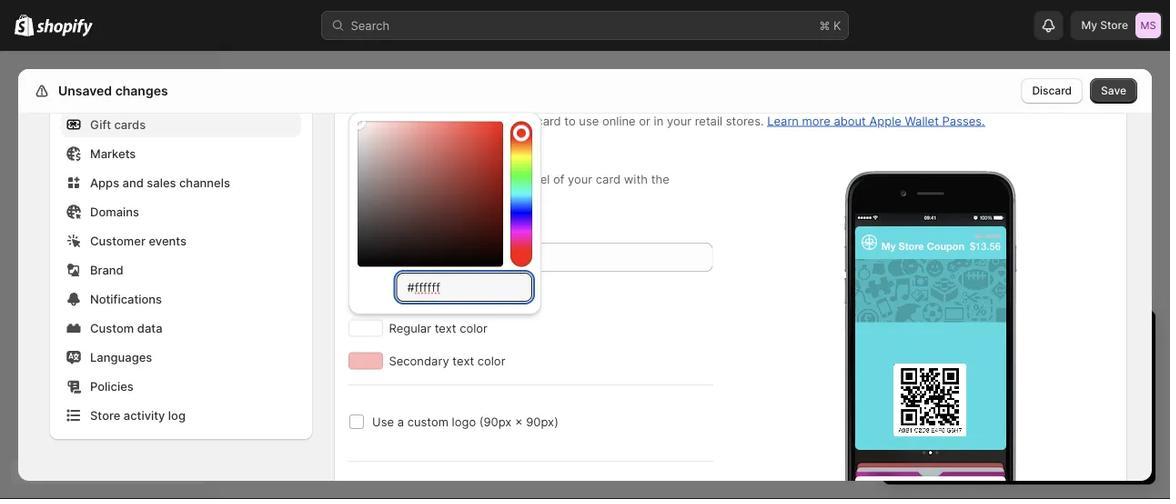 Task type: locate. For each thing, give the bounding box(es) containing it.
online down '$50'
[[915, 414, 949, 428]]

logo
[[452, 415, 476, 429]]

use
[[372, 415, 394, 429]]

$13.56
[[970, 241, 1001, 253]]

0 vertical spatial  image
[[855, 259, 1006, 322]]

1 horizontal spatial wallet
[[905, 114, 939, 128]]

0 horizontal spatial store
[[90, 409, 120, 423]]

0 horizontal spatial plan
[[994, 359, 1018, 374]]

apple down customers
[[421, 150, 453, 164]]

0 vertical spatial my
[[1081, 19, 1097, 32]]

0 vertical spatial 3
[[901, 326, 912, 348]]

3 left days
[[901, 326, 912, 348]]

to left 'use'
[[564, 114, 576, 128]]

1 horizontal spatial the
[[651, 172, 669, 186]]

online
[[602, 114, 636, 128], [915, 414, 949, 428]]

text down regular text color
[[453, 354, 474, 368]]

1 vertical spatial text
[[453, 354, 474, 368]]

discard button
[[1021, 78, 1083, 104]]

of
[[553, 172, 565, 186]]

brand
[[90, 263, 124, 277]]

0 horizontal spatial my
[[881, 241, 896, 253]]

my store
[[1081, 19, 1128, 32]]

apple right 'about'
[[869, 114, 902, 128]]

0 horizontal spatial 3
[[901, 326, 912, 348]]

your
[[377, 114, 402, 128], [667, 114, 692, 128], [568, 172, 593, 186], [1017, 326, 1055, 348], [1108, 396, 1132, 410], [1007, 447, 1031, 460]]

wallet
[[905, 114, 939, 128], [457, 150, 491, 164]]

1 vertical spatial to
[[942, 359, 953, 374]]

1 vertical spatial card
[[596, 172, 621, 186]]

customize up features
[[1047, 396, 1104, 410]]

1 horizontal spatial in
[[997, 326, 1012, 348]]

and
[[505, 172, 526, 186], [122, 176, 144, 190], [1021, 359, 1042, 374], [984, 414, 1005, 428]]

color up (90px
[[477, 354, 505, 368]]

my
[[1081, 19, 1097, 32], [881, 241, 896, 253]]

store
[[1100, 19, 1128, 32], [899, 241, 924, 253], [90, 409, 120, 423]]

0 horizontal spatial in
[[654, 114, 664, 128]]

color up secondary text color
[[460, 321, 488, 335]]

and right apps
[[122, 176, 144, 190]]

give your customers a digital gift card to use online or in your retail stores. learn more about apple wallet passes.
[[348, 114, 985, 128]]

activate apple wallet passes
[[372, 150, 534, 164]]

3 inside dropdown button
[[901, 326, 912, 348]]

1 vertical spatial store
[[952, 414, 981, 428]]

0 vertical spatial a
[[467, 114, 474, 128]]

⌘ k
[[819, 18, 841, 32]]

1 vertical spatial apple
[[421, 150, 453, 164]]

store activity log
[[90, 409, 186, 423]]

your inside dropdown button
[[1017, 326, 1055, 348]]

1 vertical spatial in
[[997, 326, 1012, 348]]

store left my store 'icon' at top right
[[1100, 19, 1128, 32]]

0 vertical spatial text
[[435, 321, 456, 335]]

and for switch
[[1021, 359, 1042, 374]]

with
[[624, 172, 648, 186]]

0 vertical spatial color
[[460, 321, 488, 335]]

custom
[[407, 415, 449, 429]]

0 horizontal spatial a
[[397, 415, 404, 429]]

2 horizontal spatial to
[[1033, 396, 1044, 410]]

0 vertical spatial store
[[1100, 19, 1128, 32]]

2 horizontal spatial apple
[[869, 114, 902, 128]]

days
[[918, 326, 958, 348]]

to down $1/month
[[1033, 396, 1044, 410]]

0 vertical spatial store
[[965, 396, 994, 410]]

1 vertical spatial  image
[[893, 359, 968, 441]]

1 vertical spatial color
[[477, 354, 505, 368]]

learn
[[767, 114, 799, 128]]

customize up options.
[[396, 172, 453, 186]]

gift cards
[[90, 117, 146, 131]]

and inside apps and sales channels link
[[122, 176, 144, 190]]

plan
[[994, 359, 1018, 374], [1034, 447, 1056, 460]]

and up $1/month
[[1021, 359, 1042, 374]]

following
[[348, 190, 399, 204]]

online inside settings dialog
[[602, 114, 636, 128]]

your right "give"
[[377, 114, 402, 128]]

1 horizontal spatial customize
[[1047, 396, 1104, 410]]

$50 app store credit link
[[915, 396, 1029, 410]]

can
[[373, 172, 393, 186]]

card left with
[[596, 172, 621, 186]]

online left or
[[602, 114, 636, 128]]

store down the months at right
[[965, 396, 994, 410]]

a
[[467, 114, 474, 128], [957, 359, 963, 374], [397, 415, 404, 429]]

 image
[[855, 259, 1006, 322], [893, 359, 968, 441]]

1 horizontal spatial 3
[[941, 378, 948, 392]]

0 horizontal spatial the
[[457, 172, 475, 186]]

your up get:
[[1017, 326, 1055, 348]]

Apple Pass Header text field
[[348, 243, 713, 272]]

my left coupon
[[881, 241, 896, 253]]

to inside settings dialog
[[564, 114, 576, 128]]

a right use on the left bottom of the page
[[397, 415, 404, 429]]

0 vertical spatial in
[[654, 114, 664, 128]]

my left my store 'icon' at top right
[[1081, 19, 1097, 32]]

plan down bonus
[[1034, 447, 1056, 460]]

markets link
[[61, 141, 301, 167]]

apple pass header
[[348, 223, 455, 237]]

the
[[457, 172, 475, 186], [651, 172, 669, 186]]

months
[[952, 378, 993, 392]]

1 horizontal spatial plan
[[1034, 447, 1056, 460]]

wallet left passes.
[[905, 114, 939, 128]]

give
[[348, 114, 374, 128]]

text for secondary
[[453, 354, 474, 368]]

in right or
[[654, 114, 664, 128]]

text up secondary text color
[[435, 321, 456, 335]]

look
[[478, 172, 502, 186]]

and down passes
[[505, 172, 526, 186]]

and left 'add'
[[984, 414, 1005, 428]]

card
[[536, 114, 561, 128], [596, 172, 621, 186]]

my inside settings dialog
[[881, 241, 896, 253]]

wallet up look on the left top of the page
[[457, 150, 491, 164]]

to right switch
[[942, 359, 953, 374]]

your up features
[[1108, 396, 1132, 410]]

and inside you can customize the look and feel of your card with the following options.
[[505, 172, 526, 186]]

gift
[[90, 117, 111, 131]]

customers
[[405, 114, 464, 128]]

store for my store coupon
[[899, 241, 924, 253]]

store
[[965, 396, 994, 410], [952, 414, 981, 428]]

0 horizontal spatial to
[[564, 114, 576, 128]]

1 vertical spatial my
[[881, 241, 896, 253]]

2 vertical spatial a
[[397, 415, 404, 429]]

1 horizontal spatial a
[[467, 114, 474, 128]]

store left coupon
[[899, 241, 924, 253]]

add
[[1008, 414, 1030, 428]]

1 vertical spatial online
[[915, 414, 949, 428]]

store activity log link
[[61, 403, 301, 429]]

store down "$50 app store credit"
[[952, 414, 981, 428]]

and inside the to customize your online store and add bonus features
[[984, 414, 1005, 428]]

card inside you can customize the look and feel of your card with the following options.
[[596, 172, 621, 186]]

customize inside you can customize the look and feel of your card with the following options.
[[396, 172, 453, 186]]

0 horizontal spatial wallet
[[457, 150, 491, 164]]

my store image
[[1136, 13, 1161, 38]]

coupon
[[927, 241, 965, 253]]

in right left
[[997, 326, 1012, 348]]

the left look on the left top of the page
[[457, 172, 475, 186]]

 image
[[861, 235, 877, 250]]

markets
[[90, 146, 136, 161]]

switch to a paid plan and get:
[[901, 359, 1067, 374]]

customer
[[90, 234, 146, 248]]

3 right first
[[941, 378, 948, 392]]

shopify image
[[15, 14, 34, 36], [37, 19, 93, 37]]

regular
[[389, 321, 431, 335]]

2 vertical spatial apple
[[348, 223, 381, 237]]

⌘
[[819, 18, 830, 32]]

your inside you can customize the look and feel of your card with the following options.
[[568, 172, 593, 186]]

1 horizontal spatial store
[[899, 241, 924, 253]]

a left the paid
[[957, 359, 963, 374]]

1 vertical spatial a
[[957, 359, 963, 374]]

1 vertical spatial customize
[[1047, 396, 1104, 410]]

card right gift
[[536, 114, 561, 128]]

store down policies
[[90, 409, 120, 423]]

text
[[435, 321, 456, 335], [453, 354, 474, 368]]

options.
[[402, 190, 447, 204]]

0 vertical spatial customize
[[396, 172, 453, 186]]

and for to
[[984, 414, 1005, 428]]

your inside the to customize your online store and add bonus features
[[1108, 396, 1132, 410]]

3 days left in your trial button
[[883, 310, 1156, 348]]

$50 app store credit
[[915, 396, 1029, 410]]

2 vertical spatial to
[[1033, 396, 1044, 410]]

0 vertical spatial to
[[564, 114, 576, 128]]

your right of
[[568, 172, 593, 186]]

0 vertical spatial wallet
[[905, 114, 939, 128]]

apps and sales channels link
[[61, 170, 301, 196]]

customize
[[396, 172, 453, 186], [1047, 396, 1104, 410]]

0 horizontal spatial customize
[[396, 172, 453, 186]]

1 horizontal spatial my
[[1081, 19, 1097, 32]]

sales
[[147, 176, 176, 190]]

0 horizontal spatial apple
[[348, 223, 381, 237]]

your right pick at right
[[1007, 447, 1031, 460]]

0 vertical spatial online
[[602, 114, 636, 128]]

features
[[1071, 414, 1117, 428]]

to
[[564, 114, 576, 128], [942, 359, 953, 374], [1033, 396, 1044, 410]]

in
[[654, 114, 664, 128], [997, 326, 1012, 348]]

changes
[[115, 83, 168, 99]]

2 horizontal spatial store
[[1100, 19, 1128, 32]]

1 horizontal spatial online
[[915, 414, 949, 428]]

in inside dropdown button
[[997, 326, 1012, 348]]

a left digital
[[467, 114, 474, 128]]

the right with
[[651, 172, 669, 186]]

1 vertical spatial wallet
[[457, 150, 491, 164]]

bonus
[[1033, 414, 1067, 428]]

about
[[834, 114, 866, 128]]

1 horizontal spatial card
[[596, 172, 621, 186]]

learn more about apple wallet passes. link
[[767, 114, 985, 128]]

notifications link
[[61, 287, 301, 312]]

plan up 'for'
[[994, 359, 1018, 374]]

None text field
[[396, 273, 532, 302]]

2 vertical spatial store
[[90, 409, 120, 423]]

custom data
[[90, 321, 162, 335]]

2 horizontal spatial a
[[957, 359, 963, 374]]

customer events
[[90, 234, 187, 248]]

apple left pass
[[348, 223, 381, 237]]

languages
[[90, 350, 152, 364]]

1 vertical spatial store
[[899, 241, 924, 253]]

0 horizontal spatial card
[[536, 114, 561, 128]]

0 horizontal spatial online
[[602, 114, 636, 128]]

0 vertical spatial card
[[536, 114, 561, 128]]

dialog
[[1159, 52, 1170, 500]]



Task type: describe. For each thing, give the bounding box(es) containing it.
custom data link
[[61, 316, 301, 341]]

3 days left in your trial element
[[883, 358, 1156, 485]]

0 vertical spatial plan
[[994, 359, 1018, 374]]

first
[[915, 378, 937, 392]]

use
[[579, 114, 599, 128]]

first 3 months for $1/month
[[915, 378, 1068, 392]]

to customize your online store and add bonus features
[[915, 396, 1132, 428]]

1 the from the left
[[457, 172, 475, 186]]

1 vertical spatial plan
[[1034, 447, 1056, 460]]

channels
[[179, 176, 230, 190]]

1 vertical spatial 3
[[941, 378, 948, 392]]

my store coupon
[[881, 241, 965, 253]]

text for regular
[[435, 321, 456, 335]]

save
[[1101, 84, 1126, 97]]

credit
[[997, 396, 1029, 410]]

 image inside settings dialog
[[861, 235, 877, 250]]

to inside the to customize your online store and add bonus features
[[1033, 396, 1044, 410]]

balance
[[975, 233, 1001, 240]]

pass
[[384, 223, 410, 237]]

store inside store activity log link
[[90, 409, 120, 423]]

unsaved changes
[[58, 83, 168, 99]]

in inside dialog
[[654, 114, 664, 128]]

customer events link
[[61, 228, 301, 254]]

search
[[351, 18, 390, 32]]

feel
[[529, 172, 550, 186]]

policies link
[[61, 374, 301, 399]]

gift
[[514, 114, 533, 128]]

1 horizontal spatial shopify image
[[37, 19, 93, 37]]

log
[[168, 409, 186, 423]]

gift cards link
[[61, 112, 301, 137]]

activity
[[124, 409, 165, 423]]

×
[[515, 415, 523, 429]]

my for my store
[[1081, 19, 1097, 32]]

you can customize the look and feel of your card with the following options.
[[348, 172, 669, 204]]

notifications
[[90, 292, 162, 306]]

left
[[963, 326, 992, 348]]

save button
[[1090, 78, 1137, 104]]

header
[[414, 223, 455, 237]]

you
[[348, 172, 369, 186]]

passes.
[[942, 114, 985, 128]]

0 horizontal spatial shopify image
[[15, 14, 34, 36]]

events
[[149, 234, 187, 248]]

custom
[[90, 321, 134, 335]]

2 the from the left
[[651, 172, 669, 186]]

secondary text color
[[389, 354, 505, 368]]

your left retail
[[667, 114, 692, 128]]

$50
[[915, 396, 938, 410]]

pick your plan
[[983, 447, 1056, 460]]

or
[[639, 114, 651, 128]]

$1/month
[[1015, 378, 1068, 392]]

apps
[[90, 176, 119, 190]]

store inside the to customize your online store and add bonus features
[[952, 414, 981, 428]]

and for you
[[505, 172, 526, 186]]

for
[[997, 378, 1012, 392]]

settings
[[55, 83, 106, 99]]

languages link
[[61, 345, 301, 370]]

my for my store coupon
[[881, 241, 896, 253]]

domains link
[[61, 199, 301, 225]]

store for my store
[[1100, 19, 1128, 32]]

pick
[[983, 447, 1004, 460]]

paid
[[967, 359, 991, 374]]

color for regular text color
[[460, 321, 488, 335]]

customize inside the to customize your online store and add bonus features
[[1047, 396, 1104, 410]]

discard
[[1032, 84, 1072, 97]]

regular text color
[[389, 321, 488, 335]]

pick your plan link
[[901, 441, 1137, 467]]

more
[[802, 114, 831, 128]]

domains
[[90, 205, 139, 219]]

policies
[[90, 379, 134, 394]]

data
[[137, 321, 162, 335]]

color
[[419, 288, 449, 303]]

passes
[[494, 150, 534, 164]]

unsaved
[[58, 83, 112, 99]]

cards
[[114, 117, 146, 131]]

(90px
[[479, 415, 512, 429]]

card color
[[389, 288, 449, 303]]

trial
[[1060, 326, 1092, 348]]

activate
[[372, 150, 418, 164]]

0 vertical spatial apple
[[869, 114, 902, 128]]

card
[[389, 288, 416, 303]]

3 days left in your trial
[[901, 326, 1092, 348]]

stores.
[[726, 114, 764, 128]]

color for secondary text color
[[477, 354, 505, 368]]

1 horizontal spatial apple
[[421, 150, 453, 164]]

app
[[941, 396, 962, 410]]

k
[[833, 18, 841, 32]]

settings dialog
[[18, 0, 1152, 500]]

switch
[[901, 359, 939, 374]]

online inside the to customize your online store and add bonus features
[[915, 414, 949, 428]]

1 horizontal spatial to
[[942, 359, 953, 374]]

secondary
[[389, 354, 449, 368]]

apps and sales channels
[[90, 176, 230, 190]]

get:
[[1045, 359, 1067, 374]]



Task type: vqa. For each thing, say whether or not it's contained in the screenshot.
the left to
yes



